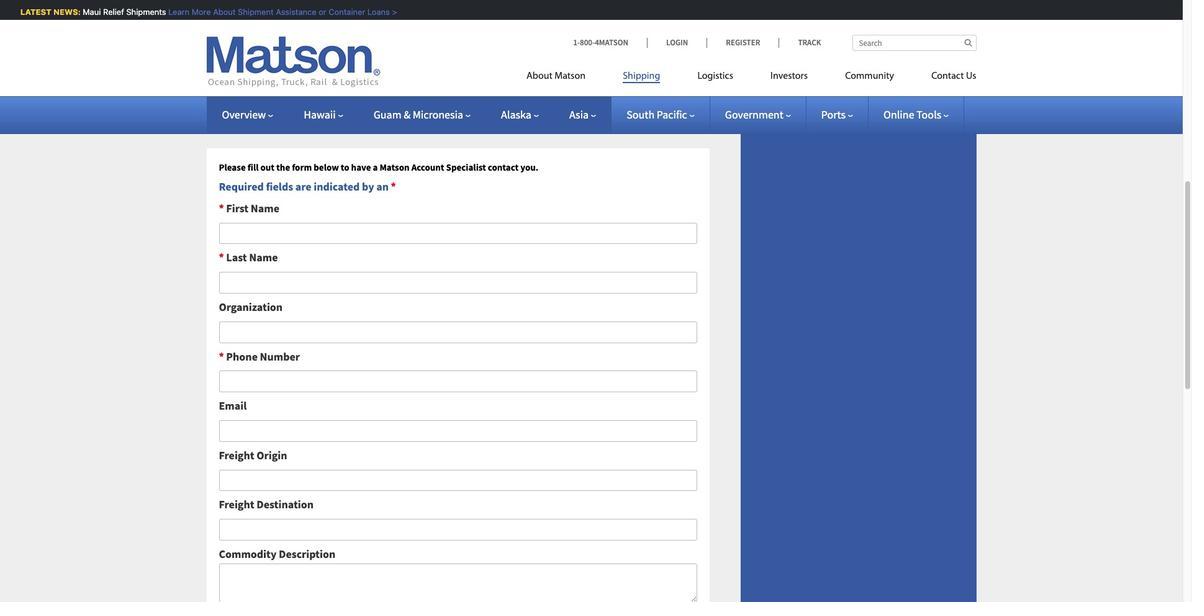 Task type: describe. For each thing, give the bounding box(es) containing it.
a
[[373, 162, 378, 173]]

phone
[[226, 350, 258, 364]]

destination
[[257, 498, 314, 512]]

guam & micronesia link
[[374, 107, 471, 122]]

more
[[190, 7, 209, 17]]

out
[[261, 162, 275, 173]]

customerservice@matson.com link
[[207, 5, 351, 20]]

6202)
[[326, 120, 352, 134]]

Commodity Description text field
[[219, 421, 697, 442]]

login
[[667, 37, 688, 48]]

government
[[725, 107, 784, 122]]

02
[[269, 120, 280, 134]]

assistance
[[274, 7, 315, 17]]

an
[[377, 180, 389, 194]]

contact
[[932, 71, 964, 81]]

email
[[219, 399, 247, 413]]

* for first name
[[219, 201, 224, 215]]

below
[[314, 162, 339, 173]]

4matson
[[595, 37, 629, 48]]

community link
[[827, 65, 913, 91]]

hawaii link
[[304, 107, 343, 122]]

account
[[412, 162, 445, 173]]

blue matson logo with ocean, shipping, truck, rail and logistics written beneath it. image
[[207, 37, 380, 88]]

(877- inside china service inquiries: 1-877-china-02 (877-244-6202)
[[283, 120, 306, 134]]

form
[[292, 162, 312, 173]]

ports
[[822, 107, 846, 122]]

1- inside the alaska, alaska – asia service inquiries: 1-877-678-ship (877-678-7447) alaskacs@matson.com
[[207, 53, 216, 68]]

matson inside 'link'
[[555, 71, 586, 81]]

container
[[327, 7, 364, 17]]

first
[[226, 201, 249, 215]]

* phone number
[[219, 350, 300, 364]]

to
[[341, 162, 349, 173]]

please fill out the form below to have a matson account specialist contact you. required fields are indicated by an *
[[219, 162, 539, 194]]

learn more about shipment assistance or container loans > link
[[167, 7, 396, 17]]

alaskacs@matson.com link
[[207, 71, 314, 86]]

Organization text field
[[219, 322, 697, 343]]

overview
[[222, 107, 266, 122]]

commodity
[[219, 547, 277, 562]]

freight destination
[[219, 498, 314, 512]]

ports link
[[822, 107, 854, 122]]

relief
[[102, 7, 123, 17]]

latest
[[19, 7, 50, 17]]

search image
[[965, 39, 973, 47]]

south pacific link
[[627, 107, 695, 122]]

customerservice@matson.com
[[207, 5, 351, 20]]

1 678- from the left
[[236, 53, 256, 68]]

1-800-4matson
[[573, 37, 629, 48]]

alaska link
[[501, 107, 539, 122]]

south
[[627, 107, 655, 122]]

number
[[260, 350, 300, 364]]

1 vertical spatial alaska
[[501, 107, 532, 122]]

investors
[[771, 71, 808, 81]]

logistics
[[698, 71, 734, 81]]

* last name
[[219, 251, 278, 265]]

name for * first name
[[251, 201, 280, 215]]

community
[[846, 71, 895, 81]]

china-
[[236, 120, 269, 134]]

shipping
[[623, 71, 661, 81]]

alaska,
[[207, 36, 242, 50]]

register link
[[707, 37, 779, 48]]

government link
[[725, 107, 791, 122]]

0 vertical spatial about
[[212, 7, 234, 17]]

contact
[[488, 162, 519, 173]]

china service inquiries: 1-877-china-02 (877-244-6202)
[[207, 102, 352, 134]]

–
[[279, 36, 284, 50]]

matson inside please fill out the form below to have a matson account specialist contact you. required fields are indicated by an *
[[380, 162, 410, 173]]

7447)
[[324, 53, 350, 68]]

or
[[317, 7, 325, 17]]

organization
[[219, 300, 283, 314]]

description
[[279, 547, 336, 562]]

commodity description
[[219, 547, 336, 562]]

indicated
[[314, 180, 360, 194]]

origin
[[257, 448, 287, 463]]

alaska inside the alaska, alaska – asia service inquiries: 1-877-678-ship (877-678-7447) alaskacs@matson.com
[[244, 36, 277, 50]]

login link
[[647, 37, 707, 48]]

contact us
[[932, 71, 977, 81]]

fill
[[248, 162, 259, 173]]

about matson
[[527, 71, 586, 81]]



Task type: locate. For each thing, give the bounding box(es) containing it.
877-
[[216, 53, 236, 68], [216, 120, 236, 134]]

inquiries: up 244-
[[274, 102, 321, 116]]

name for * last name
[[249, 251, 278, 265]]

are
[[296, 180, 312, 194]]

1 vertical spatial name
[[249, 251, 278, 265]]

1- inside china service inquiries: 1-877-china-02 (877-244-6202)
[[207, 120, 216, 134]]

800-
[[580, 37, 595, 48]]

0 horizontal spatial 678-
[[236, 53, 256, 68]]

* inside please fill out the form below to have a matson account specialist contact you. required fields are indicated by an *
[[391, 180, 396, 194]]

* for phone number
[[219, 350, 224, 364]]

1 horizontal spatial alaska
[[501, 107, 532, 122]]

0 vertical spatial 877-
[[216, 53, 236, 68]]

* right an
[[391, 180, 396, 194]]

None text field
[[219, 371, 697, 393], [219, 470, 697, 492], [219, 371, 697, 393], [219, 470, 697, 492]]

freight for freight origin
[[219, 448, 254, 463]]

required
[[219, 180, 264, 194]]

1 horizontal spatial service
[[309, 36, 344, 50]]

online tools link
[[884, 107, 949, 122]]

1 freight from the top
[[219, 448, 254, 463]]

0 horizontal spatial about
[[212, 7, 234, 17]]

1 horizontal spatial matson
[[555, 71, 586, 81]]

inquiries: inside the alaska, alaska – asia service inquiries: 1-877-678-ship (877-678-7447) alaskacs@matson.com
[[347, 36, 394, 50]]

0 vertical spatial (877-
[[280, 53, 304, 68]]

>
[[391, 7, 396, 17]]

asia right –
[[287, 36, 307, 50]]

1 vertical spatial inquiries:
[[274, 102, 321, 116]]

about right more
[[212, 7, 234, 17]]

678-
[[236, 53, 256, 68], [304, 53, 324, 68]]

alaska
[[244, 36, 277, 50], [501, 107, 532, 122]]

track
[[799, 37, 822, 48]]

specialist
[[446, 162, 486, 173]]

2 freight from the top
[[219, 498, 254, 512]]

service up 7447)
[[309, 36, 344, 50]]

shipments
[[125, 7, 165, 17]]

None search field
[[853, 35, 977, 51]]

0 vertical spatial asia
[[287, 36, 307, 50]]

(877- right the 02
[[283, 120, 306, 134]]

0 horizontal spatial inquiries:
[[274, 102, 321, 116]]

about matson link
[[527, 65, 605, 91]]

asia down about matson 'link'
[[570, 107, 589, 122]]

freight for freight destination
[[219, 498, 254, 512]]

inquiries: down loans
[[347, 36, 394, 50]]

register
[[726, 37, 761, 48]]

latest news: maui relief shipments learn more about shipment assistance or container loans >
[[19, 7, 396, 17]]

1-800-4matson link
[[573, 37, 647, 48]]

0 horizontal spatial asia
[[287, 36, 307, 50]]

244-
[[306, 120, 326, 134]]

0 vertical spatial name
[[251, 201, 280, 215]]

overview link
[[222, 107, 273, 122]]

news:
[[52, 7, 79, 17]]

(877- down –
[[280, 53, 304, 68]]

guam & micronesia
[[374, 107, 463, 122]]

* for last name
[[219, 251, 224, 265]]

name down 'fields'
[[251, 201, 280, 215]]

logistics link
[[679, 65, 752, 91]]

(877-244-6202) link
[[283, 120, 352, 134]]

0 horizontal spatial matson
[[380, 162, 410, 173]]

you.
[[521, 162, 539, 173]]

service
[[309, 36, 344, 50], [237, 102, 272, 116]]

online tools
[[884, 107, 942, 122]]

* first name
[[219, 201, 280, 215]]

* left phone
[[219, 350, 224, 364]]

1- left 4matson
[[573, 37, 580, 48]]

freight origin
[[219, 448, 287, 463]]

the
[[276, 162, 290, 173]]

by
[[362, 180, 374, 194]]

hawaii
[[304, 107, 336, 122]]

about inside 'link'
[[527, 71, 553, 81]]

0 vertical spatial matson
[[555, 71, 586, 81]]

contact us link
[[913, 65, 977, 91]]

asia link
[[570, 107, 596, 122]]

877- down alaska,
[[216, 53, 236, 68]]

1 vertical spatial matson
[[380, 162, 410, 173]]

china
[[207, 102, 235, 116]]

2 vertical spatial 1-
[[207, 120, 216, 134]]

loans
[[366, 7, 388, 17]]

tools
[[917, 107, 942, 122]]

inquiries:
[[347, 36, 394, 50], [274, 102, 321, 116]]

0 vertical spatial inquiries:
[[347, 36, 394, 50]]

alaskacs@matson.com
[[207, 71, 314, 86]]

0 vertical spatial 1-
[[573, 37, 580, 48]]

alaska, alaska – asia service inquiries: 1-877-678-ship (877-678-7447) alaskacs@matson.com
[[207, 36, 394, 86]]

* left first
[[219, 201, 224, 215]]

please
[[219, 162, 246, 173]]

1- down alaska,
[[207, 53, 216, 68]]

1 horizontal spatial 678-
[[304, 53, 324, 68]]

1 vertical spatial 1-
[[207, 53, 216, 68]]

1-
[[573, 37, 580, 48], [207, 53, 216, 68], [207, 120, 216, 134]]

2 678- from the left
[[304, 53, 324, 68]]

online
[[884, 107, 915, 122]]

learn
[[167, 7, 188, 17]]

1 vertical spatial freight
[[219, 498, 254, 512]]

service inside the alaska, alaska – asia service inquiries: 1-877-678-ship (877-678-7447) alaskacs@matson.com
[[309, 36, 344, 50]]

last
[[226, 251, 247, 265]]

1 vertical spatial (877-
[[283, 120, 306, 134]]

1 horizontal spatial about
[[527, 71, 553, 81]]

1 vertical spatial 877-
[[216, 120, 236, 134]]

Search search field
[[853, 35, 977, 51]]

1- down the china
[[207, 120, 216, 134]]

shipment
[[236, 7, 272, 17]]

877- inside china service inquiries: 1-877-china-02 (877-244-6202)
[[216, 120, 236, 134]]

*
[[391, 180, 396, 194], [219, 201, 224, 215], [219, 251, 224, 265], [219, 350, 224, 364]]

service up china-
[[237, 102, 272, 116]]

fields
[[266, 180, 293, 194]]

have
[[351, 162, 371, 173]]

micronesia
[[413, 107, 463, 122]]

freight left "origin"
[[219, 448, 254, 463]]

1 vertical spatial asia
[[570, 107, 589, 122]]

alaska up contact
[[501, 107, 532, 122]]

about
[[212, 7, 234, 17], [527, 71, 553, 81]]

alaska up ship at the top left of page
[[244, 36, 277, 50]]

service inside china service inquiries: 1-877-china-02 (877-244-6202)
[[237, 102, 272, 116]]

0 vertical spatial alaska
[[244, 36, 277, 50]]

0 vertical spatial freight
[[219, 448, 254, 463]]

top menu navigation
[[527, 65, 977, 91]]

(877- inside the alaska, alaska – asia service inquiries: 1-877-678-ship (877-678-7447) alaskacs@matson.com
[[280, 53, 304, 68]]

1 877- from the top
[[216, 53, 236, 68]]

1 horizontal spatial inquiries:
[[347, 36, 394, 50]]

name right last
[[249, 251, 278, 265]]

maui
[[81, 7, 99, 17]]

* left last
[[219, 251, 224, 265]]

us
[[967, 71, 977, 81]]

1 horizontal spatial asia
[[570, 107, 589, 122]]

freight left destination
[[219, 498, 254, 512]]

0 vertical spatial service
[[309, 36, 344, 50]]

877- inside the alaska, alaska – asia service inquiries: 1-877-678-ship (877-678-7447) alaskacs@matson.com
[[216, 53, 236, 68]]

ship
[[256, 53, 278, 68]]

about up the alaska link
[[527, 71, 553, 81]]

pacific
[[657, 107, 688, 122]]

1 vertical spatial about
[[527, 71, 553, 81]]

asia inside the alaska, alaska – asia service inquiries: 1-877-678-ship (877-678-7447) alaskacs@matson.com
[[287, 36, 307, 50]]

0 horizontal spatial service
[[237, 102, 272, 116]]

0 horizontal spatial alaska
[[244, 36, 277, 50]]

None text field
[[219, 223, 697, 244], [219, 272, 697, 294], [219, 519, 697, 541], [219, 564, 697, 603], [219, 223, 697, 244], [219, 272, 697, 294], [219, 519, 697, 541], [219, 564, 697, 603]]

877- down the china
[[216, 120, 236, 134]]

matson right a
[[380, 162, 410, 173]]

1 vertical spatial service
[[237, 102, 272, 116]]

freight
[[219, 448, 254, 463], [219, 498, 254, 512]]

name
[[251, 201, 280, 215], [249, 251, 278, 265]]

matson down 800- on the top left of page
[[555, 71, 586, 81]]

&
[[404, 107, 411, 122]]

inquiries: inside china service inquiries: 1-877-china-02 (877-244-6202)
[[274, 102, 321, 116]]

2 877- from the top
[[216, 120, 236, 134]]

south pacific
[[627, 107, 688, 122]]

track link
[[779, 37, 822, 48]]



Task type: vqa. For each thing, say whether or not it's contained in the screenshot.
features within the Choose our Synapse® WMS for rapid implementation and affordable management of light-to-medium volumes and processes. Or choose RedPrairie® WMS for high-process complexity and volumes when directed functionality and optimization as well as mechanization and automation are desired. Leading-edge WMS features for both include:
no



